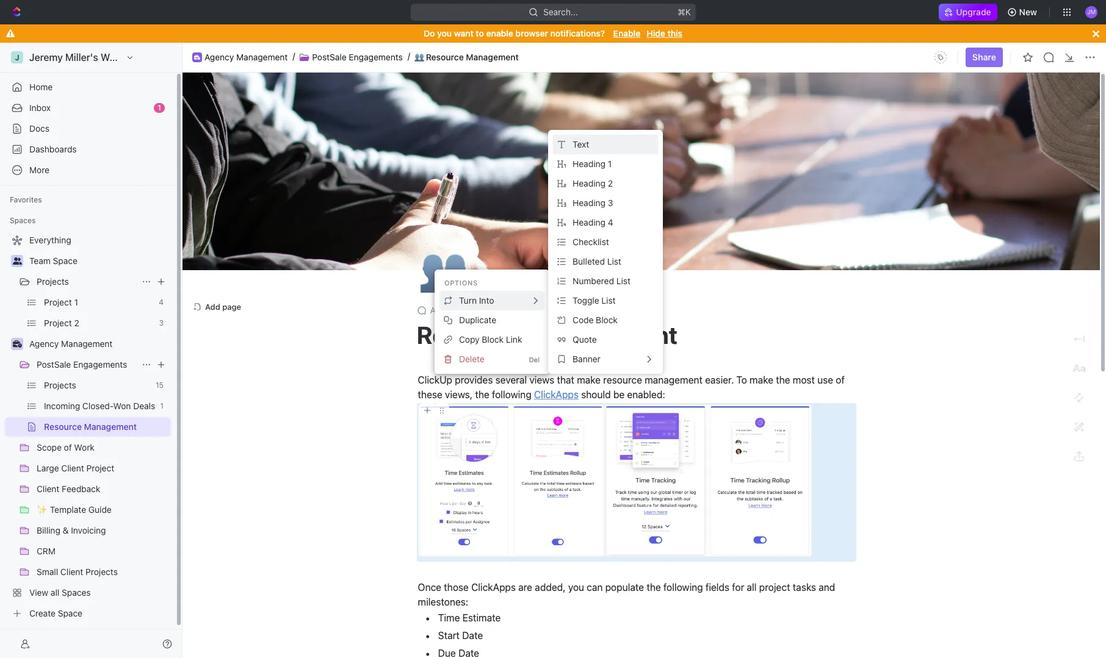 Task type: locate. For each thing, give the bounding box(es) containing it.
1 vertical spatial agency management link
[[29, 335, 169, 354]]

1 inside 'sidebar' navigation
[[158, 103, 161, 112]]

business time image for agency management link within the 'sidebar' navigation
[[13, 341, 22, 348]]

1 vertical spatial 1
[[608, 159, 612, 169]]

home
[[29, 82, 53, 92]]

make
[[577, 375, 601, 386], [750, 375, 774, 386]]

date
[[462, 631, 483, 641]]

0 horizontal spatial block
[[482, 335, 504, 345]]

0 horizontal spatial agency management
[[29, 339, 113, 349]]

3
[[608, 198, 613, 208]]

1 horizontal spatial business time image
[[194, 55, 200, 60]]

project
[[759, 582, 790, 593]]

heading for heading 3
[[573, 198, 606, 208]]

upgrade
[[956, 7, 991, 17]]

1 vertical spatial postsale
[[37, 360, 71, 370]]

toggle list button
[[553, 291, 658, 311]]

block down toggle list button
[[596, 315, 618, 325]]

resource right 👥
[[426, 52, 464, 62]]

heading up checklist
[[573, 217, 606, 228]]

turn into button
[[440, 291, 545, 311]]

tree
[[5, 231, 171, 624]]

several
[[496, 375, 527, 386]]

list down bulleted list button
[[617, 276, 631, 286]]

0 horizontal spatial the
[[475, 389, 490, 400]]

1 vertical spatial following
[[664, 582, 703, 593]]

0 vertical spatial resource
[[426, 52, 464, 62]]

0 horizontal spatial postsale
[[37, 360, 71, 370]]

1 vertical spatial business time image
[[13, 341, 22, 348]]

agency
[[205, 52, 234, 62], [29, 339, 59, 349]]

0 vertical spatial 1
[[158, 103, 161, 112]]

del
[[529, 356, 540, 364]]

1 horizontal spatial the
[[647, 582, 661, 593]]

1 vertical spatial engagements
[[73, 360, 127, 370]]

enabled:
[[627, 389, 665, 400]]

0 horizontal spatial postsale engagements
[[37, 360, 127, 370]]

and
[[819, 582, 835, 593]]

postsale
[[312, 52, 347, 62], [37, 360, 71, 370]]

agency management for agency management link within the 'sidebar' navigation
[[29, 339, 113, 349]]

heading 4
[[573, 217, 613, 228]]

clickapps left are
[[471, 582, 516, 593]]

heading inside button
[[573, 159, 606, 169]]

you left 'can'
[[568, 582, 584, 593]]

space
[[53, 256, 77, 266]]

1 heading from the top
[[573, 159, 606, 169]]

agency management inside agency management link
[[29, 339, 113, 349]]

0 horizontal spatial you
[[437, 28, 452, 38]]

tree containing team space
[[5, 231, 171, 624]]

0 vertical spatial engagements
[[349, 52, 403, 62]]

that
[[557, 375, 575, 386]]

add left page
[[205, 302, 220, 312]]

list down checklist button
[[607, 256, 622, 267]]

0 vertical spatial postsale engagements link
[[312, 52, 403, 63]]

0 vertical spatial postsale engagements
[[312, 52, 403, 62]]

0 vertical spatial agency management link
[[205, 52, 288, 63]]

1 horizontal spatial block
[[596, 315, 618, 325]]

3 heading from the top
[[573, 198, 606, 208]]

agency management
[[205, 52, 288, 62], [29, 339, 113, 349]]

search...
[[543, 7, 578, 17]]

following left 'fields'
[[664, 582, 703, 593]]

populate
[[605, 582, 644, 593]]

0 horizontal spatial agency
[[29, 339, 59, 349]]

postsale inside tree
[[37, 360, 71, 370]]

can
[[587, 582, 603, 593]]

into
[[479, 295, 494, 306]]

heading 4 button
[[553, 213, 658, 233]]

once
[[418, 582, 441, 593]]

docs
[[29, 123, 49, 134]]

postsale engagements inside 'sidebar' navigation
[[37, 360, 127, 370]]

clickapps link
[[534, 389, 579, 400]]

postsale engagements
[[312, 52, 403, 62], [37, 360, 127, 370]]

the right populate
[[647, 582, 661, 593]]

link
[[506, 335, 522, 345]]

0 horizontal spatial engagements
[[73, 360, 127, 370]]

list for bulleted list
[[607, 256, 622, 267]]

clickapps
[[534, 389, 579, 400], [471, 582, 516, 593]]

heading down heading 2
[[573, 198, 606, 208]]

1 vertical spatial agency
[[29, 339, 59, 349]]

engagements for topmost postsale engagements link
[[349, 52, 403, 62]]

spaces
[[10, 216, 36, 225]]

1 vertical spatial clickapps
[[471, 582, 516, 593]]

heading up heading 2
[[573, 159, 606, 169]]

time estimate
[[438, 613, 501, 624]]

2 vertical spatial list
[[602, 295, 616, 306]]

1 horizontal spatial add
[[430, 305, 446, 315]]

1 horizontal spatial clickapps
[[534, 389, 579, 400]]

1 horizontal spatial 1
[[608, 159, 612, 169]]

management inside 'sidebar' navigation
[[61, 339, 113, 349]]

0 horizontal spatial business time image
[[13, 341, 22, 348]]

resource management
[[417, 320, 678, 349]]

you right do
[[437, 28, 452, 38]]

postsale engagements for topmost postsale engagements link
[[312, 52, 403, 62]]

the
[[776, 375, 790, 386], [475, 389, 490, 400], [647, 582, 661, 593]]

tree inside 'sidebar' navigation
[[5, 231, 171, 624]]

1 vertical spatial you
[[568, 582, 584, 593]]

2 heading from the top
[[573, 178, 606, 189]]

inbox
[[29, 103, 51, 113]]

list down numbered list button
[[602, 295, 616, 306]]

0 horizontal spatial add
[[205, 302, 220, 312]]

add for add page
[[205, 302, 220, 312]]

fields
[[706, 582, 730, 593]]

1 vertical spatial resource
[[417, 320, 524, 349]]

add
[[205, 302, 220, 312], [430, 305, 446, 315]]

heading 2
[[573, 178, 613, 189]]

heading inside button
[[573, 178, 606, 189]]

postsale engagements link
[[312, 52, 403, 63], [37, 355, 137, 375]]

1 vertical spatial postsale engagements
[[37, 360, 127, 370]]

postsale for postsale engagements link to the bottom
[[37, 360, 71, 370]]

0 horizontal spatial agency management link
[[29, 335, 169, 354]]

1 horizontal spatial postsale engagements
[[312, 52, 403, 62]]

page
[[222, 302, 241, 312]]

following
[[492, 389, 532, 400], [664, 582, 703, 593]]

0 horizontal spatial following
[[492, 389, 532, 400]]

resource
[[426, 52, 464, 62], [417, 320, 524, 349]]

1 vertical spatial list
[[617, 276, 631, 286]]

the down provides
[[475, 389, 490, 400]]

0 vertical spatial postsale
[[312, 52, 347, 62]]

4 heading from the top
[[573, 217, 606, 228]]

postsale for topmost postsale engagements link
[[312, 52, 347, 62]]

duplicate
[[459, 315, 496, 325]]

0 vertical spatial you
[[437, 28, 452, 38]]

all
[[747, 582, 757, 593]]

those
[[444, 582, 469, 593]]

sidebar navigation
[[0, 43, 183, 659]]

1 horizontal spatial agency management
[[205, 52, 288, 62]]

the left most
[[776, 375, 790, 386]]

heading 2 button
[[553, 174, 658, 194]]

block
[[596, 315, 618, 325], [482, 335, 504, 345]]

following down several
[[492, 389, 532, 400]]

0 horizontal spatial make
[[577, 375, 601, 386]]

browser
[[516, 28, 548, 38]]

heading 3 button
[[553, 194, 658, 213]]

1 vertical spatial block
[[482, 335, 504, 345]]

block down duplicate button
[[482, 335, 504, 345]]

0 horizontal spatial postsale engagements link
[[37, 355, 137, 375]]

list
[[607, 256, 622, 267], [617, 276, 631, 286], [602, 295, 616, 306]]

0 horizontal spatial 1
[[158, 103, 161, 112]]

milestones:
[[418, 597, 468, 608]]

resource up delete
[[417, 320, 524, 349]]

engagements for postsale engagements link to the bottom
[[73, 360, 127, 370]]

bulleted
[[573, 256, 605, 267]]

heading
[[573, 159, 606, 169], [573, 178, 606, 189], [573, 198, 606, 208], [573, 217, 606, 228]]

engagements
[[349, 52, 403, 62], [73, 360, 127, 370]]

1 horizontal spatial postsale engagements link
[[312, 52, 403, 63]]

numbered
[[573, 276, 614, 286]]

make up should
[[577, 375, 601, 386]]

1 horizontal spatial make
[[750, 375, 774, 386]]

you inside once those clickapps are added, you can populate the following fields for all project tasks and milestones:
[[568, 582, 584, 593]]

clickapps down that on the bottom of the page
[[534, 389, 579, 400]]

0 vertical spatial list
[[607, 256, 622, 267]]

user group image
[[13, 258, 22, 265]]

2 horizontal spatial the
[[776, 375, 790, 386]]

0 horizontal spatial clickapps
[[471, 582, 516, 593]]

heading for heading 2
[[573, 178, 606, 189]]

1 vertical spatial agency management
[[29, 339, 113, 349]]

2 vertical spatial the
[[647, 582, 661, 593]]

options
[[445, 279, 478, 287]]

add left comment
[[430, 305, 446, 315]]

0 vertical spatial agency management
[[205, 52, 288, 62]]

1 horizontal spatial engagements
[[349, 52, 403, 62]]

you
[[437, 28, 452, 38], [568, 582, 584, 593]]

block inside button
[[596, 315, 618, 325]]

1 horizontal spatial agency
[[205, 52, 234, 62]]

dashboards link
[[5, 140, 171, 159]]

docs link
[[5, 119, 171, 139]]

business time image for the rightmost agency management link
[[194, 55, 200, 60]]

list inside button
[[617, 276, 631, 286]]

block inside button
[[482, 335, 504, 345]]

0 vertical spatial block
[[596, 315, 618, 325]]

1 horizontal spatial postsale
[[312, 52, 347, 62]]

most
[[793, 375, 815, 386]]

1 horizontal spatial following
[[664, 582, 703, 593]]

this
[[668, 28, 683, 38]]

👥 resource management
[[414, 52, 519, 62]]

business time image
[[194, 55, 200, 60], [13, 341, 22, 348]]

1 horizontal spatial you
[[568, 582, 584, 593]]

0 vertical spatial business time image
[[194, 55, 200, 60]]

make right to
[[750, 375, 774, 386]]

quote button
[[553, 330, 658, 350]]

0 vertical spatial following
[[492, 389, 532, 400]]

1 vertical spatial the
[[475, 389, 490, 400]]

agency management link inside 'sidebar' navigation
[[29, 335, 169, 354]]

delete
[[459, 354, 485, 364]]

0 vertical spatial clickapps
[[534, 389, 579, 400]]

management
[[236, 52, 288, 62], [466, 52, 519, 62], [529, 320, 678, 349], [61, 339, 113, 349]]

list for toggle list
[[602, 295, 616, 306]]

toggle list
[[573, 295, 616, 306]]

engagements inside tree
[[73, 360, 127, 370]]

following inside once those clickapps are added, you can populate the following fields for all project tasks and milestones:
[[664, 582, 703, 593]]

should
[[581, 389, 611, 400]]

heading down heading 1
[[573, 178, 606, 189]]

quote
[[573, 335, 597, 345]]

views
[[530, 375, 555, 386]]



Task type: vqa. For each thing, say whether or not it's contained in the screenshot.
enterprise image
no



Task type: describe. For each thing, give the bounding box(es) containing it.
added,
[[535, 582, 566, 593]]

numbered list button
[[553, 272, 658, 291]]

comment
[[448, 305, 485, 315]]

add comment
[[430, 305, 485, 315]]

clickapps inside once those clickapps are added, you can populate the following fields for all project tasks and milestones:
[[471, 582, 516, 593]]

for
[[732, 582, 745, 593]]

heading for heading 4
[[573, 217, 606, 228]]

0 vertical spatial the
[[776, 375, 790, 386]]

duplicate button
[[440, 311, 545, 330]]

projects
[[37, 277, 69, 287]]

0 vertical spatial agency
[[205, 52, 234, 62]]

favorites
[[10, 195, 42, 205]]

clickapps should be enabled:
[[534, 389, 665, 400]]

heading 3
[[573, 198, 613, 208]]

management
[[645, 375, 703, 386]]

👥
[[414, 52, 424, 62]]

agency inside 'sidebar' navigation
[[29, 339, 59, 349]]

notifications?
[[551, 28, 605, 38]]

1 inside button
[[608, 159, 612, 169]]

copy
[[459, 335, 480, 345]]

are
[[519, 582, 532, 593]]

2 make from the left
[[750, 375, 774, 386]]

to
[[737, 375, 747, 386]]

bulleted list
[[573, 256, 622, 267]]

these
[[418, 389, 443, 400]]

turn into
[[459, 295, 494, 306]]

of
[[836, 375, 845, 386]]

turn
[[459, 295, 477, 306]]

once those clickapps are added, you can populate the following fields for all project tasks and milestones:
[[418, 582, 838, 608]]

new
[[1019, 7, 1037, 17]]

copy block link button
[[440, 330, 545, 350]]

enable
[[486, 28, 513, 38]]

the inside once those clickapps are added, you can populate the following fields for all project tasks and milestones:
[[647, 582, 661, 593]]

code
[[573, 315, 594, 325]]

team space
[[29, 256, 77, 266]]

4
[[608, 217, 613, 228]]

1 make from the left
[[577, 375, 601, 386]]

tasks
[[793, 582, 816, 593]]

toggle
[[573, 295, 599, 306]]

estimate
[[463, 613, 501, 624]]

heading 1 button
[[553, 154, 658, 174]]

agency management for the rightmost agency management link
[[205, 52, 288, 62]]

easier.
[[705, 375, 734, 386]]

use
[[818, 375, 834, 386]]

heading 1
[[573, 159, 612, 169]]

code block button
[[553, 311, 658, 330]]

checklist button
[[553, 233, 658, 252]]

start date
[[438, 631, 483, 641]]

time
[[438, 613, 460, 624]]

1 horizontal spatial agency management link
[[205, 52, 288, 63]]

code block
[[573, 315, 618, 325]]

text
[[573, 139, 589, 150]]

resource
[[603, 375, 642, 386]]

be
[[614, 389, 625, 400]]

share
[[973, 52, 996, 62]]

bulleted list button
[[553, 252, 658, 272]]

want
[[454, 28, 474, 38]]

postsale engagements for postsale engagements link to the bottom
[[37, 360, 127, 370]]

checklist
[[573, 237, 609, 247]]

2
[[608, 178, 613, 189]]

text button
[[553, 135, 658, 154]]

clickup
[[418, 375, 452, 386]]

favorites button
[[5, 193, 47, 208]]

hide
[[647, 28, 665, 38]]

add for add comment
[[430, 305, 446, 315]]

block for code
[[596, 315, 618, 325]]

clickup provides several views that make resource management easier. to make the most use of these views, the following
[[418, 375, 848, 400]]

provides
[[455, 375, 493, 386]]

numbered list
[[573, 276, 631, 286]]

block for copy
[[482, 335, 504, 345]]

upgrade link
[[939, 4, 997, 21]]

heading for heading 1
[[573, 159, 606, 169]]

1 vertical spatial postsale engagements link
[[37, 355, 137, 375]]

new button
[[1002, 2, 1045, 22]]

following inside clickup provides several views that make resource management easier. to make the most use of these views, the following
[[492, 389, 532, 400]]

team space link
[[29, 252, 169, 271]]

add page
[[205, 302, 241, 312]]

do
[[424, 28, 435, 38]]

dashboards
[[29, 144, 77, 154]]

banner
[[573, 354, 601, 364]]

home link
[[5, 78, 171, 97]]

list for numbered list
[[617, 276, 631, 286]]

to
[[476, 28, 484, 38]]

views,
[[445, 389, 473, 400]]

copy block link
[[459, 335, 522, 345]]

team
[[29, 256, 51, 266]]



